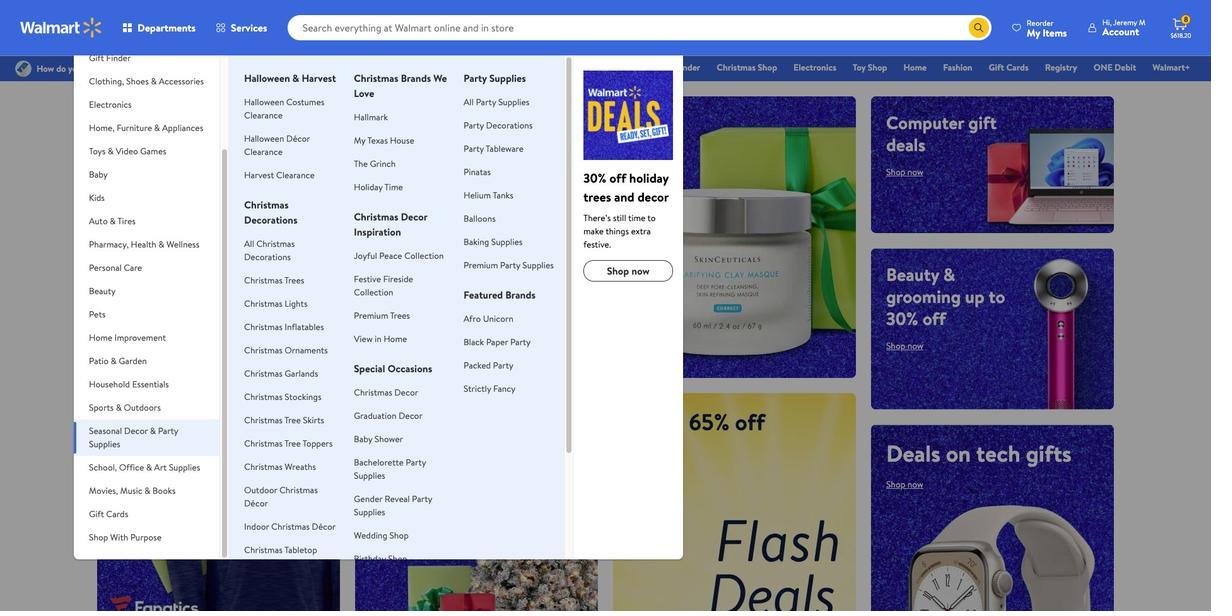 Task type: vqa. For each thing, say whether or not it's contained in the screenshot.
savings
yes



Task type: describe. For each thing, give the bounding box(es) containing it.
gender reveal party supplies
[[354, 493, 432, 519]]

occasions
[[388, 362, 432, 376]]

gift finder for gift finder link
[[658, 61, 700, 74]]

décor inside halloween décor clearance
[[286, 132, 310, 145]]

my texas house link
[[354, 134, 414, 147]]

christmas trees link
[[244, 274, 304, 287]]

decor for christmas decor
[[394, 387, 418, 399]]

walmart image
[[20, 18, 102, 38]]

peace
[[379, 250, 402, 262]]

christmas for christmas lights
[[244, 298, 283, 310]]

hi, jeremy m account
[[1103, 17, 1146, 38]]

halloween for halloween & harvest
[[244, 71, 290, 85]]

decor for seasonal decor & party supplies
[[124, 425, 148, 438]]

walmart+ link
[[1147, 61, 1196, 74]]

christmas for christmas decorations
[[244, 198, 289, 212]]

& right health
[[158, 238, 164, 251]]

search icon image
[[974, 23, 984, 33]]

up for up to 30% off seasonal decor
[[370, 407, 393, 432]]

costumes
[[286, 96, 325, 109]]

& left art
[[146, 462, 152, 474]]

tree for toppers
[[284, 438, 301, 450]]

brands for featured
[[505, 288, 536, 302]]

shop down baby shower
[[370, 463, 390, 475]]

inflatables
[[285, 321, 324, 334]]

& right the grocery
[[596, 61, 602, 74]]

party decorations link
[[464, 119, 533, 132]]

packed party
[[464, 360, 514, 372]]

supplies inside the gender reveal party supplies
[[354, 507, 385, 519]]

seasonal
[[370, 429, 435, 454]]

fireside
[[383, 273, 413, 286]]

all for all party supplies
[[464, 96, 474, 109]]

to inside 30% off holiday trees and decor there's still time to make things extra festive.
[[648, 212, 656, 225]]

toys & video games
[[89, 145, 166, 158]]

Search search field
[[287, 15, 992, 40]]

christmas for christmas decor
[[354, 387, 392, 399]]

indoor
[[244, 521, 269, 534]]

halloween for halloween décor clearance
[[244, 132, 284, 145]]

tanks
[[493, 189, 514, 202]]

there's
[[584, 212, 611, 225]]

halloween & harvest
[[244, 71, 336, 85]]

the grinch
[[354, 158, 396, 170]]

supplies inside school, office & art supplies dropdown button
[[169, 462, 200, 474]]

premium for premium party supplies
[[464, 259, 498, 272]]

decorations for party
[[486, 119, 533, 132]]

great
[[112, 110, 156, 135]]

things
[[606, 225, 629, 238]]

baby for baby
[[89, 168, 108, 181]]

christmas for christmas ornaments
[[244, 344, 283, 357]]

25%
[[173, 286, 213, 318]]

decor for christmas decor inspiration
[[401, 210, 427, 224]]

shop inside 'link'
[[868, 61, 887, 74]]

30% inside 30% off holiday trees and decor there's still time to make things extra festive.
[[584, 170, 607, 187]]

health
[[131, 238, 156, 251]]

christmas up tabletop
[[271, 521, 310, 534]]

christmas ornaments link
[[244, 344, 328, 357]]

gift for gift finder link
[[658, 61, 673, 74]]

& inside "dropdown button"
[[111, 355, 117, 368]]

clearance for halloween décor clearance
[[244, 146, 283, 158]]

shop down deals
[[886, 479, 906, 491]]

outdoors
[[124, 402, 161, 414]]

household essentials
[[89, 379, 169, 391]]

seasonal decor & party supplies
[[89, 425, 178, 451]]

christmas decor inspiration
[[354, 210, 427, 239]]

pets
[[89, 308, 106, 321]]

strictly fancy
[[464, 383, 516, 396]]

sports
[[89, 402, 114, 414]]

decorations inside the all christmas decorations
[[244, 251, 291, 264]]

& right sports
[[116, 402, 122, 414]]

toys & video games button
[[74, 140, 220, 163]]

party up party tableware
[[464, 119, 484, 132]]

black
[[464, 336, 484, 349]]

beauty for beauty & grooming up to 30% off
[[886, 262, 939, 287]]

afro
[[464, 313, 481, 326]]

beauty for beauty
[[89, 285, 116, 298]]

baby button
[[74, 163, 220, 187]]

party inside 'seasonal decor & party supplies'
[[158, 425, 178, 438]]

Walmart Site-Wide search field
[[287, 15, 992, 40]]

all new savings
[[370, 277, 566, 320]]

wedding shop
[[354, 530, 409, 543]]

baby for baby shower
[[354, 433, 373, 446]]

texas
[[367, 134, 388, 147]]

christmas garlands
[[244, 368, 318, 380]]

shop now link for up to 25% off sports-fan gear
[[112, 355, 149, 368]]

school, office & art supplies
[[89, 462, 200, 474]]

supplies up the 'premium party supplies' link
[[491, 236, 523, 249]]

trees
[[584, 189, 611, 206]]

skirts
[[303, 414, 324, 427]]

premium for premium trees
[[354, 310, 388, 322]]

bachelorette party supplies link
[[354, 457, 426, 483]]

christmas garlands link
[[244, 368, 318, 380]]

bachelorette party supplies
[[354, 457, 426, 483]]

seasonal
[[89, 425, 122, 438]]

décor for indoor christmas décor
[[312, 521, 336, 534]]

brands for christmas
[[401, 71, 431, 85]]

now for deals on tech gifts
[[908, 479, 924, 491]]

christmas ornaments
[[244, 344, 328, 357]]

tires
[[118, 215, 136, 228]]

hallmark link
[[354, 111, 388, 124]]

8
[[1184, 14, 1188, 25]]

my texas house
[[354, 134, 414, 147]]

outdoor christmas décor
[[244, 485, 318, 510]]

& right furniture
[[154, 122, 160, 134]]

gift for gift finder dropdown button
[[89, 52, 104, 64]]

gift cards for gift cards dropdown button
[[89, 508, 128, 521]]

off for up to 25% off sports-fan gear
[[219, 286, 249, 318]]

gift for gift cards link
[[989, 61, 1004, 74]]

shop now for beauty & grooming up to 30% off
[[886, 340, 924, 352]]

outdoor
[[244, 485, 277, 497]]

shop now for up to 30% off seasonal decor
[[370, 463, 407, 475]]

30% inside up to 30% off seasonal decor
[[418, 407, 450, 432]]

grocery
[[563, 61, 594, 74]]

sports & outdoors button
[[74, 397, 220, 420]]

halloween for halloween costumes clearance
[[244, 96, 284, 109]]

christmas for christmas brands we love
[[354, 71, 398, 85]]

electronics for electronics link
[[794, 61, 837, 74]]

christmas wreaths
[[244, 461, 316, 474]]

party up fancy
[[493, 360, 514, 372]]

harvest clearance
[[244, 169, 315, 182]]

shop now down festive.
[[607, 264, 650, 278]]

christmas lights link
[[244, 298, 308, 310]]

computer gift deals
[[886, 110, 997, 157]]

& up costumes
[[292, 71, 299, 85]]

to for up to 65% off
[[662, 407, 684, 438]]

christmas tree skirts link
[[244, 414, 324, 427]]

christmas decor
[[354, 387, 418, 399]]

office
[[119, 462, 144, 474]]

party up all party supplies
[[464, 71, 487, 85]]

electronics link
[[788, 61, 842, 74]]

christmas for christmas shop
[[717, 61, 756, 74]]

christmas for christmas stockings
[[244, 391, 283, 404]]

christmas for christmas trees
[[244, 274, 283, 287]]

sports & outdoors
[[89, 402, 161, 414]]

baking
[[464, 236, 489, 249]]

shop down festive.
[[607, 264, 629, 278]]

school,
[[89, 462, 117, 474]]

wedding shop link
[[354, 530, 409, 543]]

now for computer gift deals
[[908, 166, 924, 179]]

supplies up party decorations
[[498, 96, 530, 109]]

party inside bachelorette party supplies
[[406, 457, 426, 469]]

now for up to 30% off seasonal decor
[[392, 463, 407, 475]]

extra
[[631, 225, 651, 238]]

all for all new savings
[[370, 277, 405, 320]]

party right paper
[[510, 336, 531, 349]]

shop now link for beauty & grooming up to 30% off
[[886, 340, 924, 352]]

home, furniture & appliances button
[[74, 117, 220, 140]]

wellness
[[166, 238, 199, 251]]

graduation
[[354, 410, 397, 423]]

patio
[[89, 355, 109, 368]]

auto & tires button
[[74, 210, 220, 233]]

holiday time
[[354, 181, 403, 194]]

shop right the birthday
[[388, 553, 407, 566]]

strictly
[[464, 383, 491, 396]]

essentials inside dropdown button
[[132, 379, 169, 391]]

collection for fireside
[[354, 286, 393, 299]]

shop now link for all new savings
[[370, 333, 449, 363]]

65%
[[689, 407, 730, 438]]

joyful
[[354, 250, 377, 262]]

indoor christmas décor
[[244, 521, 336, 534]]

decor for graduation decor
[[399, 410, 423, 423]]

auto & tires
[[89, 215, 136, 228]]

& right music
[[144, 485, 150, 498]]

up to 30% off seasonal decor
[[370, 407, 483, 454]]

$618.20
[[1171, 31, 1192, 40]]

shop now for up to 25% off sports-fan gear
[[112, 355, 149, 368]]

to inside beauty & grooming up to 30% off
[[989, 284, 1005, 309]]

care
[[124, 262, 142, 274]]

gift cards for gift cards link
[[989, 61, 1029, 74]]

shower
[[375, 433, 403, 446]]

off inside beauty & grooming up to 30% off
[[923, 306, 946, 331]]



Task type: locate. For each thing, give the bounding box(es) containing it.
off for up to 30% off seasonal decor
[[454, 407, 477, 432]]

2 halloween from the top
[[244, 96, 284, 109]]

shop down grooming
[[886, 340, 906, 352]]

beauty inside 'dropdown button'
[[89, 285, 116, 298]]

home for home
[[904, 61, 927, 74]]

1 tree from the top
[[284, 414, 301, 427]]

1 vertical spatial tree
[[284, 438, 301, 450]]

to for up to 30% off seasonal decor
[[397, 407, 413, 432]]

gift cards
[[989, 61, 1029, 74], [89, 508, 128, 521]]

0 vertical spatial clearance
[[244, 109, 283, 122]]

2 vertical spatial decorations
[[244, 251, 291, 264]]

festive.
[[584, 238, 611, 251]]

christmas inside christmas brands we love
[[354, 71, 398, 85]]

0 horizontal spatial deals
[[112, 132, 152, 157]]

christmas inside christmas decorations
[[244, 198, 289, 212]]

balloons
[[464, 213, 496, 225]]

deals
[[886, 438, 941, 470]]

deals inside computer gift deals
[[886, 132, 926, 157]]

christmas inside christmas tabletop décor
[[244, 544, 283, 557]]

festive fireside collection link
[[354, 273, 413, 299]]

now down extra
[[632, 264, 650, 278]]

to inside up to 25% off sports-fan gear
[[146, 286, 168, 318]]

1 horizontal spatial collection
[[404, 250, 444, 262]]

0 vertical spatial baby
[[89, 168, 108, 181]]

stockings
[[285, 391, 321, 404]]

bachelorette
[[354, 457, 404, 469]]

finder for gift finder dropdown button
[[106, 52, 131, 64]]

off left the up
[[923, 306, 946, 331]]

1 vertical spatial harvest
[[244, 169, 274, 182]]

party down seasonal
[[406, 457, 426, 469]]

1 horizontal spatial gift finder
[[658, 61, 700, 74]]

time
[[628, 212, 646, 225]]

gender
[[354, 493, 383, 506]]

electronics for electronics dropdown button at left top
[[89, 98, 132, 111]]

now for up to 25% off sports-fan gear
[[134, 355, 149, 368]]

2 horizontal spatial up
[[628, 407, 657, 438]]

toys
[[89, 145, 106, 158]]

patio & garden
[[89, 355, 147, 368]]

2 deals from the left
[[886, 132, 926, 157]]

premium down baking
[[464, 259, 498, 272]]

off inside 30% off holiday trees and decor there's still time to make things extra festive.
[[610, 170, 626, 187]]

premium up in
[[354, 310, 388, 322]]

afro unicorn link
[[464, 313, 514, 326]]

& right the shoes
[[151, 75, 157, 88]]

baby
[[89, 168, 108, 181], [354, 433, 373, 446]]

2 vertical spatial halloween
[[244, 132, 284, 145]]

1 horizontal spatial 30%
[[584, 170, 607, 187]]

& right the toys
[[108, 145, 114, 158]]

now down deals
[[908, 479, 924, 491]]

1 vertical spatial my
[[354, 134, 366, 147]]

home for home improvement
[[89, 332, 112, 344]]

christmas up outdoor at the bottom left of page
[[244, 461, 283, 474]]

to right the up
[[989, 284, 1005, 309]]

cards for gift cards dropdown button
[[106, 508, 128, 521]]

graduation decor link
[[354, 410, 423, 423]]

sports-
[[112, 315, 182, 346]]

& right patio
[[111, 355, 117, 368]]

house
[[390, 134, 414, 147]]

collection for peace
[[404, 250, 444, 262]]

1 horizontal spatial trees
[[390, 310, 410, 322]]

supplies up all party supplies
[[489, 71, 526, 85]]

0 vertical spatial tree
[[284, 414, 301, 427]]

christmas for christmas garlands
[[244, 368, 283, 380]]

christmas tree skirts
[[244, 414, 324, 427]]

strictly fancy link
[[464, 383, 516, 396]]

up
[[112, 286, 141, 318], [628, 407, 657, 438], [370, 407, 393, 432]]

trees for christmas trees
[[284, 274, 304, 287]]

tree for skirts
[[284, 414, 301, 427]]

supplies down gender
[[354, 507, 385, 519]]

gift cards right fashion
[[989, 61, 1029, 74]]

0 horizontal spatial premium
[[354, 310, 388, 322]]

décor down halloween costumes clearance
[[286, 132, 310, 145]]

gift finder button
[[74, 47, 220, 70]]

christmas inside christmas shop link
[[717, 61, 756, 74]]

all inside the all christmas decorations
[[244, 238, 254, 250]]

1 vertical spatial 30%
[[886, 306, 919, 331]]

0 vertical spatial trees
[[284, 274, 304, 287]]

tree left skirts
[[284, 414, 301, 427]]

finder inside dropdown button
[[106, 52, 131, 64]]

1 horizontal spatial essentials
[[604, 61, 642, 74]]

shop down computer
[[886, 166, 906, 179]]

up inside up to 25% off sports-fan gear
[[112, 286, 141, 318]]

christmas inflatables link
[[244, 321, 324, 334]]

one debit
[[1094, 61, 1136, 74]]

to left the 65%
[[662, 407, 684, 438]]

christmas right gift finder link
[[717, 61, 756, 74]]

christmas tree toppers link
[[244, 438, 333, 450]]

1 halloween from the top
[[244, 71, 290, 85]]

2 vertical spatial clearance
[[276, 169, 315, 182]]

school, office & art supplies button
[[74, 457, 220, 480]]

baking supplies link
[[464, 236, 523, 249]]

décor inside outdoor christmas décor
[[244, 498, 268, 510]]

0 vertical spatial electronics
[[794, 61, 837, 74]]

shop right wedding
[[390, 530, 409, 543]]

now down grooming
[[908, 340, 924, 352]]

gift finder down search 'search box'
[[658, 61, 700, 74]]

0 horizontal spatial up
[[112, 286, 141, 318]]

0 vertical spatial brands
[[401, 71, 431, 85]]

services button
[[206, 13, 277, 43]]

shop right patio
[[112, 355, 131, 368]]

deals
[[112, 132, 152, 157], [886, 132, 926, 157]]

gift cards link
[[983, 61, 1034, 74]]

christmas down wreaths
[[279, 485, 318, 497]]

supplies inside 'seasonal decor & party supplies'
[[89, 438, 120, 451]]

1 vertical spatial cards
[[106, 508, 128, 521]]

now for beauty & grooming up to 30% off
[[908, 340, 924, 352]]

premium trees link
[[354, 310, 410, 322]]

up to 65% off
[[628, 407, 765, 438]]

0 horizontal spatial gift cards
[[89, 508, 128, 521]]

1 vertical spatial decorations
[[244, 213, 298, 227]]

helium
[[464, 189, 491, 202]]

up inside up to 30% off seasonal decor
[[370, 407, 393, 432]]

0 horizontal spatial finder
[[106, 52, 131, 64]]

shop now up household essentials
[[112, 355, 149, 368]]

christmas for christmas wreaths
[[244, 461, 283, 474]]

holiday
[[354, 181, 383, 194]]

0 horizontal spatial essentials
[[132, 379, 169, 391]]

decorations up the all christmas decorations
[[244, 213, 298, 227]]

gift up clothing, at the top of page
[[89, 52, 104, 64]]

off for up to 65% off
[[735, 407, 765, 438]]

1 vertical spatial electronics
[[89, 98, 132, 111]]

1 horizontal spatial premium
[[464, 259, 498, 272]]

harvest clearance link
[[244, 169, 315, 182]]

christmas inside outdoor christmas décor
[[279, 485, 318, 497]]

0 horizontal spatial cards
[[106, 508, 128, 521]]

1 horizontal spatial home
[[384, 333, 407, 346]]

party up pinatas link on the left top of the page
[[464, 143, 484, 155]]

shop now down deals
[[886, 479, 924, 491]]

shop now down grooming
[[886, 340, 924, 352]]

seasonal decor & party supplies button
[[74, 420, 220, 457]]

2 vertical spatial all
[[370, 277, 405, 320]]

brands inside christmas brands we love
[[401, 71, 431, 85]]

1 vertical spatial decor
[[439, 429, 483, 454]]

30% inside beauty & grooming up to 30% off
[[886, 306, 919, 331]]

0 horizontal spatial home
[[89, 332, 112, 344]]

halloween inside halloween costumes clearance
[[244, 96, 284, 109]]

1 vertical spatial brands
[[505, 288, 536, 302]]

1 horizontal spatial up
[[370, 407, 393, 432]]

1 horizontal spatial baby
[[354, 433, 373, 446]]

christmas down christmas decorations
[[256, 238, 295, 250]]

essentials down walmart site-wide search box
[[604, 61, 642, 74]]

off inside up to 25% off sports-fan gear
[[219, 286, 249, 318]]

1 vertical spatial halloween
[[244, 96, 284, 109]]

& inside 'seasonal decor & party supplies'
[[150, 425, 156, 438]]

all christmas decorations link
[[244, 238, 295, 264]]

off inside up to 30% off seasonal decor
[[454, 407, 477, 432]]

party right 'reveal' at the left bottom of page
[[412, 493, 432, 506]]

1 vertical spatial gift cards
[[89, 508, 128, 521]]

1 deals from the left
[[112, 132, 152, 157]]

2 tree from the top
[[284, 438, 301, 450]]

supplies down bachelorette
[[354, 470, 385, 483]]

halloween up halloween costumes clearance link
[[244, 71, 290, 85]]

now up 'occasions'
[[413, 340, 434, 356]]

shop now link for computer gift deals
[[886, 166, 924, 179]]

movies, music & books button
[[74, 480, 220, 503]]

0 horizontal spatial brands
[[401, 71, 431, 85]]

shop left electronics link
[[758, 61, 777, 74]]

love
[[354, 86, 374, 100]]

electronics inside electronics dropdown button
[[89, 98, 132, 111]]

deals inside great home deals
[[112, 132, 152, 157]]

1 vertical spatial trees
[[390, 310, 410, 322]]

registry
[[1045, 61, 1077, 74]]

christmas down harvest clearance
[[244, 198, 289, 212]]

cards up with
[[106, 508, 128, 521]]

0 horizontal spatial 30%
[[418, 407, 450, 432]]

30%
[[584, 170, 607, 187], [886, 306, 919, 331], [418, 407, 450, 432]]

gift cards button
[[74, 503, 220, 527]]

decor down the time
[[401, 210, 427, 224]]

1 vertical spatial collection
[[354, 286, 393, 299]]

deals for computer
[[886, 132, 926, 157]]

birthday shop link
[[354, 553, 407, 566]]

finder left christmas shop link
[[675, 61, 700, 74]]

finder
[[106, 52, 131, 64], [675, 61, 700, 74]]

clearance for halloween costumes clearance
[[244, 109, 283, 122]]

items
[[1043, 26, 1067, 39]]

cards for gift cards link
[[1006, 61, 1029, 74]]

party
[[464, 71, 487, 85], [476, 96, 496, 109], [464, 119, 484, 132], [464, 143, 484, 155], [500, 259, 520, 272], [510, 336, 531, 349], [493, 360, 514, 372], [158, 425, 178, 438], [406, 457, 426, 469], [412, 493, 432, 506]]

gift for gift cards dropdown button
[[89, 508, 104, 521]]

trees up lights
[[284, 274, 304, 287]]

special
[[354, 362, 385, 376]]

deals for great
[[112, 132, 152, 157]]

harvest
[[302, 71, 336, 85], [244, 169, 274, 182]]

home,
[[89, 122, 115, 134]]

clearance inside halloween décor clearance
[[244, 146, 283, 158]]

clearance
[[244, 109, 283, 122], [244, 146, 283, 158], [276, 169, 315, 182]]

christmas up christmas wreaths link
[[244, 438, 283, 450]]

0 horizontal spatial gift finder
[[89, 52, 131, 64]]

pinatas
[[464, 166, 491, 179]]

1 horizontal spatial brands
[[505, 288, 536, 302]]

decor for 30%
[[439, 429, 483, 454]]

clearance up halloween décor clearance
[[244, 109, 283, 122]]

2 horizontal spatial 30%
[[886, 306, 919, 331]]

christmas decor link
[[354, 387, 418, 399]]

premium
[[464, 259, 498, 272], [354, 310, 388, 322]]

essentials down patio & garden "dropdown button"
[[132, 379, 169, 391]]

shop right in
[[385, 340, 410, 356]]

shop with purpose button
[[74, 527, 220, 550]]

gift right fashion
[[989, 61, 1004, 74]]

christmas up "christmas stockings"
[[244, 368, 283, 380]]

halloween down 'halloween & harvest'
[[244, 96, 284, 109]]

baby inside dropdown button
[[89, 168, 108, 181]]

electronics
[[794, 61, 837, 74], [89, 98, 132, 111]]

0 vertical spatial decorations
[[486, 119, 533, 132]]

furniture
[[117, 122, 152, 134]]

1 horizontal spatial beauty
[[886, 262, 939, 287]]

decor inside 30% off holiday trees and decor there's still time to make things extra festive.
[[638, 189, 669, 206]]

christmas lights
[[244, 298, 308, 310]]

decorations for christmas
[[244, 213, 298, 227]]

supplies inside bachelorette party supplies
[[354, 470, 385, 483]]

0 vertical spatial cards
[[1006, 61, 1029, 74]]

christmas for christmas tabletop décor
[[244, 544, 283, 557]]

still
[[613, 212, 626, 225]]

decor inside up to 30% off seasonal decor
[[439, 429, 483, 454]]

shop now for deals on tech gifts
[[886, 479, 924, 491]]

christmas inside christmas decor inspiration
[[354, 210, 398, 224]]

1 vertical spatial baby
[[354, 433, 373, 446]]

up for up to 25% off sports-fan gear
[[112, 286, 141, 318]]

grooming
[[886, 284, 961, 309]]

& left tires
[[110, 215, 116, 228]]

3 halloween from the top
[[244, 132, 284, 145]]

decorations up tableware
[[486, 119, 533, 132]]

toy
[[853, 61, 866, 74]]

christmas for christmas inflatables
[[244, 321, 283, 334]]

shop inside dropdown button
[[89, 532, 108, 544]]

0 vertical spatial my
[[1027, 26, 1040, 39]]

now down computer gift deals
[[908, 166, 924, 179]]

décor for outdoor christmas décor
[[244, 498, 268, 510]]

up for up to 65% off
[[628, 407, 657, 438]]

0 horizontal spatial all
[[244, 238, 254, 250]]

1 horizontal spatial harvest
[[302, 71, 336, 85]]

0 vertical spatial halloween
[[244, 71, 290, 85]]

0 horizontal spatial electronics
[[89, 98, 132, 111]]

to for up to 25% off sports-fan gear
[[146, 286, 168, 318]]

0 vertical spatial gift cards
[[989, 61, 1029, 74]]

garlands
[[285, 368, 318, 380]]

one
[[1094, 61, 1113, 74]]

harvest up costumes
[[302, 71, 336, 85]]

finder up clothing, at the top of page
[[106, 52, 131, 64]]

lights
[[285, 298, 308, 310]]

shop now down computer gift deals
[[886, 166, 924, 179]]

kids
[[89, 192, 105, 204]]

now down seasonal
[[392, 463, 407, 475]]

baking supplies
[[464, 236, 523, 249]]

all for all christmas decorations
[[244, 238, 254, 250]]

0 horizontal spatial beauty
[[89, 285, 116, 298]]

1 horizontal spatial cards
[[1006, 61, 1029, 74]]

christmas decorations
[[244, 198, 298, 227]]

& inside beauty & grooming up to 30% off
[[944, 262, 956, 287]]

decor
[[401, 210, 427, 224], [394, 387, 418, 399], [399, 410, 423, 423], [124, 425, 148, 438]]

1 horizontal spatial electronics
[[794, 61, 837, 74]]

wreaths
[[285, 461, 316, 474]]

1 horizontal spatial decor
[[638, 189, 669, 206]]

décor for christmas tabletop décor
[[244, 558, 268, 570]]

0 horizontal spatial decor
[[439, 429, 483, 454]]

electronics inside electronics link
[[794, 61, 837, 74]]

gift finder inside dropdown button
[[89, 52, 131, 64]]

shop left with
[[89, 532, 108, 544]]

1 horizontal spatial all
[[370, 277, 405, 320]]

1 horizontal spatial gift cards
[[989, 61, 1029, 74]]

shop now for all new savings
[[385, 340, 434, 356]]

gift finder up clothing, at the top of page
[[89, 52, 131, 64]]

0 horizontal spatial baby
[[89, 168, 108, 181]]

party down baking supplies
[[500, 259, 520, 272]]

shop now for computer gift deals
[[886, 166, 924, 179]]

2 horizontal spatial home
[[904, 61, 927, 74]]

home improvement button
[[74, 327, 220, 350]]

services
[[231, 21, 267, 35]]

christmas up love
[[354, 71, 398, 85]]

party inside the gender reveal party supplies
[[412, 493, 432, 506]]

walmart+
[[1153, 61, 1190, 74]]

to down personal care dropdown button
[[146, 286, 168, 318]]

balloons link
[[464, 213, 496, 225]]

party down party supplies
[[476, 96, 496, 109]]

shop right toy at right top
[[868, 61, 887, 74]]

0 horizontal spatial trees
[[284, 274, 304, 287]]

my left items
[[1027, 26, 1040, 39]]

1 horizontal spatial my
[[1027, 26, 1040, 39]]

supplies down seasonal
[[89, 438, 120, 451]]

0 vertical spatial decor
[[638, 189, 669, 206]]

seasonal decor & party supplies image
[[584, 71, 673, 160]]

0 vertical spatial collection
[[404, 250, 444, 262]]

gift down movies,
[[89, 508, 104, 521]]

cards inside dropdown button
[[106, 508, 128, 521]]

great home deals
[[112, 110, 203, 157]]

0 horizontal spatial collection
[[354, 286, 393, 299]]

collection right peace
[[404, 250, 444, 262]]

my inside the reorder my items
[[1027, 26, 1040, 39]]

outdoor christmas décor link
[[244, 485, 318, 510]]

home improvement
[[89, 332, 166, 344]]

reorder
[[1027, 17, 1054, 28]]

1 vertical spatial essentials
[[132, 379, 169, 391]]

festive
[[354, 273, 381, 286]]

now for all new savings
[[413, 340, 434, 356]]

baby left shower in the left of the page
[[354, 433, 373, 446]]

to inside up to 30% off seasonal decor
[[397, 407, 413, 432]]

1 vertical spatial clearance
[[244, 146, 283, 158]]

0 vertical spatial harvest
[[302, 71, 336, 85]]

collection inside the festive fireside collection
[[354, 286, 393, 299]]

1 horizontal spatial finder
[[675, 61, 700, 74]]

0 vertical spatial essentials
[[604, 61, 642, 74]]

featured brands
[[464, 288, 536, 302]]

christmas shop link
[[711, 61, 783, 74]]

gift cards inside dropdown button
[[89, 508, 128, 521]]

decor inside christmas decor inspiration
[[401, 210, 427, 224]]

1 vertical spatial all
[[244, 238, 254, 250]]

halloween down halloween costumes clearance
[[244, 132, 284, 145]]

2 vertical spatial 30%
[[418, 407, 450, 432]]

0 vertical spatial all
[[464, 96, 474, 109]]

0 horizontal spatial harvest
[[244, 169, 274, 182]]

off up and
[[610, 170, 626, 187]]

gear
[[220, 315, 264, 346]]

joyful peace collection
[[354, 250, 444, 262]]

shop now down shower in the left of the page
[[370, 463, 407, 475]]

harvest down halloween décor clearance
[[244, 169, 274, 182]]

christmas up graduation
[[354, 387, 392, 399]]

christmas for christmas tree toppers
[[244, 438, 283, 450]]

beauty inside beauty & grooming up to 30% off
[[886, 262, 939, 287]]

christmas down christmas garlands
[[244, 391, 283, 404]]

finder for gift finder link
[[675, 61, 700, 74]]

christmas for christmas decor inspiration
[[354, 210, 398, 224]]

décor down outdoor at the bottom left of page
[[244, 498, 268, 510]]

2 horizontal spatial all
[[464, 96, 474, 109]]

off down strictly
[[454, 407, 477, 432]]

gift finder for gift finder dropdown button
[[89, 52, 131, 64]]

baby shower
[[354, 433, 403, 446]]

games
[[140, 145, 166, 158]]

clearance inside halloween costumes clearance
[[244, 109, 283, 122]]

christmas up christmas garlands
[[244, 344, 283, 357]]

0 horizontal spatial my
[[354, 134, 366, 147]]

christmas down christmas trees "link"
[[244, 298, 283, 310]]

home inside dropdown button
[[89, 332, 112, 344]]

shop now link for up to 30% off seasonal decor
[[370, 463, 407, 475]]

christmas for christmas tree skirts
[[244, 414, 283, 427]]

with
[[110, 532, 128, 544]]

christmas inside the all christmas decorations
[[256, 238, 295, 250]]

departments
[[138, 21, 196, 35]]

shop now link for deals on tech gifts
[[886, 479, 924, 491]]

now down 'improvement'
[[134, 355, 149, 368]]

home inside 'link'
[[904, 61, 927, 74]]

& left the up
[[944, 262, 956, 287]]

decor up seasonal
[[399, 410, 423, 423]]

trees for premium trees
[[390, 310, 410, 322]]

christmas tabletop décor link
[[244, 544, 317, 570]]

pharmacy, health & wellness
[[89, 238, 199, 251]]

halloween inside halloween décor clearance
[[244, 132, 284, 145]]

décor inside christmas tabletop décor
[[244, 558, 268, 570]]

joyful peace collection link
[[354, 250, 444, 262]]

off right the 65%
[[735, 407, 765, 438]]

clearance up harvest clearance link
[[244, 146, 283, 158]]

décor
[[286, 132, 310, 145], [244, 498, 268, 510], [312, 521, 336, 534], [244, 558, 268, 570]]

home left fashion link
[[904, 61, 927, 74]]

0 vertical spatial 30%
[[584, 170, 607, 187]]

supplies up savings at the left
[[523, 259, 554, 272]]

decor inside 'seasonal decor & party supplies'
[[124, 425, 148, 438]]

1 vertical spatial premium
[[354, 310, 388, 322]]

off right 25%
[[219, 286, 249, 318]]

gift down search 'search box'
[[658, 61, 673, 74]]

gift cards down movies,
[[89, 508, 128, 521]]

0 vertical spatial premium
[[464, 259, 498, 272]]

1 horizontal spatial deals
[[886, 132, 926, 157]]

decor for holiday
[[638, 189, 669, 206]]

shoes
[[126, 75, 149, 88]]



